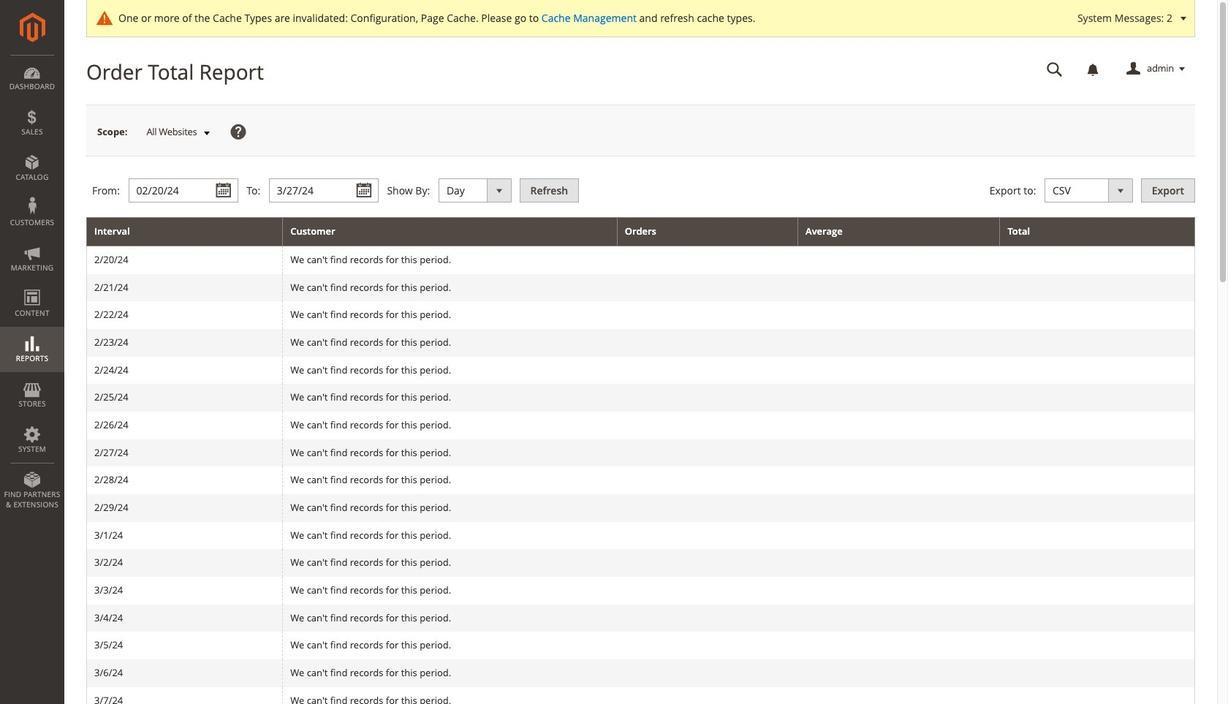 Task type: locate. For each thing, give the bounding box(es) containing it.
menu bar
[[0, 55, 64, 517]]

None text field
[[128, 179, 238, 203]]

None text field
[[1037, 56, 1073, 82], [269, 179, 379, 203], [1037, 56, 1073, 82], [269, 179, 379, 203]]



Task type: describe. For each thing, give the bounding box(es) containing it.
magento admin panel image
[[19, 12, 45, 42]]



